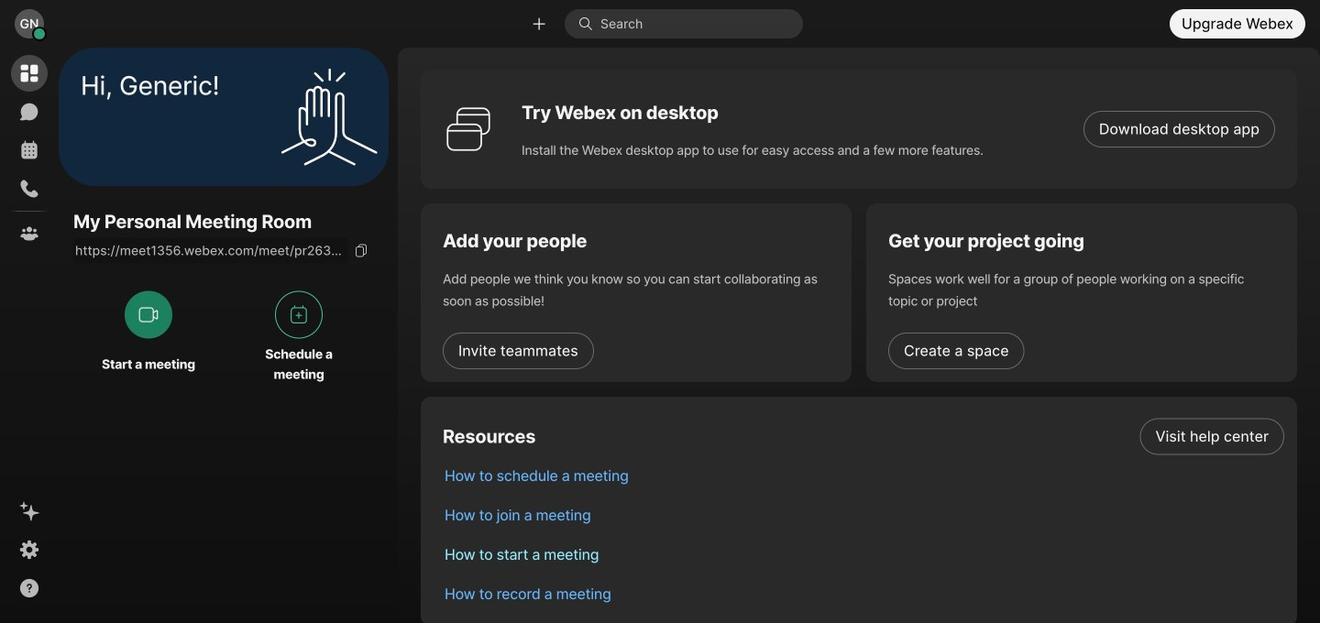 Task type: vqa. For each thing, say whether or not it's contained in the screenshot.
1st "General" List Item from the bottom of the page
no



Task type: locate. For each thing, give the bounding box(es) containing it.
two hands high fiving image
[[274, 62, 384, 172]]

5 list item from the top
[[430, 575, 1297, 614]]

None text field
[[73, 238, 348, 263]]

list item
[[430, 417, 1297, 457], [430, 457, 1297, 496], [430, 496, 1297, 535], [430, 535, 1297, 575], [430, 575, 1297, 614]]

2 list item from the top
[[430, 457, 1297, 496]]

navigation
[[0, 48, 59, 624]]



Task type: describe. For each thing, give the bounding box(es) containing it.
4 list item from the top
[[430, 535, 1297, 575]]

1 list item from the top
[[430, 417, 1297, 457]]

webex tab list
[[11, 55, 48, 252]]

3 list item from the top
[[430, 496, 1297, 535]]



